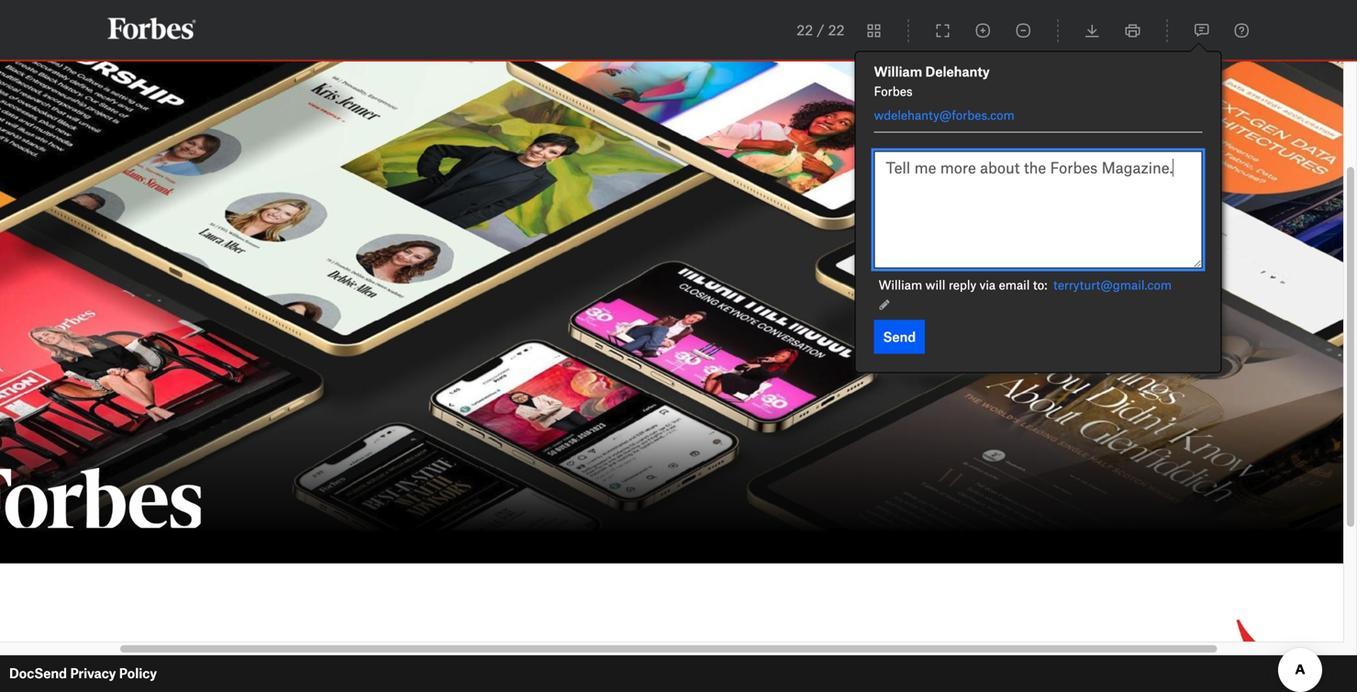 Task type: locate. For each thing, give the bounding box(es) containing it.
pencil image
[[875, 294, 895, 315]]

william
[[874, 64, 922, 79], [879, 278, 923, 292]]

Ask William a question text field
[[874, 151, 1203, 269]]

1 22 from the left
[[797, 22, 813, 39]]

william inside william delehanty forbes wdelehanty@forbes.com
[[874, 64, 922, 79]]

1 vertical spatial william
[[879, 278, 923, 292]]

email
[[999, 278, 1030, 292]]

william up the pencil icon
[[879, 278, 923, 292]]

will
[[926, 278, 946, 292]]

22 / 22
[[797, 22, 845, 39]]

william up the forbes
[[874, 64, 922, 79]]

22 left / at the right of the page
[[797, 22, 813, 39]]

0 vertical spatial william
[[874, 64, 922, 79]]

/
[[817, 22, 825, 39]]

0 horizontal spatial 22
[[797, 22, 813, 39]]

page number element
[[797, 22, 813, 39]]

via
[[980, 278, 996, 292]]

22
[[797, 22, 813, 39], [828, 22, 845, 39]]

1 horizontal spatial 22
[[828, 22, 845, 39]]

22 right / at the right of the page
[[828, 22, 845, 39]]

None submit
[[874, 320, 925, 354]]



Task type: vqa. For each thing, say whether or not it's contained in the screenshot.
forbes
yes



Task type: describe. For each thing, give the bounding box(es) containing it.
privacy
[[70, 666, 116, 681]]

wdelehanty@forbes.com
[[874, 108, 1015, 122]]

forbes
[[874, 84, 913, 99]]

william delehanty forbes wdelehanty@forbes.com
[[874, 64, 1015, 122]]

wdelehanty@forbes.com link
[[874, 108, 1015, 122]]

your email email field
[[1051, 276, 1183, 294]]

docsend privacy policy link
[[9, 666, 157, 681]]

2 22 from the left
[[828, 22, 845, 39]]

william will reply via email to:
[[879, 278, 1051, 292]]

william for will
[[879, 278, 923, 292]]

docsend
[[9, 666, 67, 681]]

policy
[[119, 666, 157, 681]]

docsend privacy policy
[[9, 666, 157, 681]]

william for delehanty
[[874, 64, 922, 79]]

delehanty
[[926, 64, 990, 79]]

reply
[[949, 278, 977, 292]]

to:
[[1033, 278, 1048, 292]]



